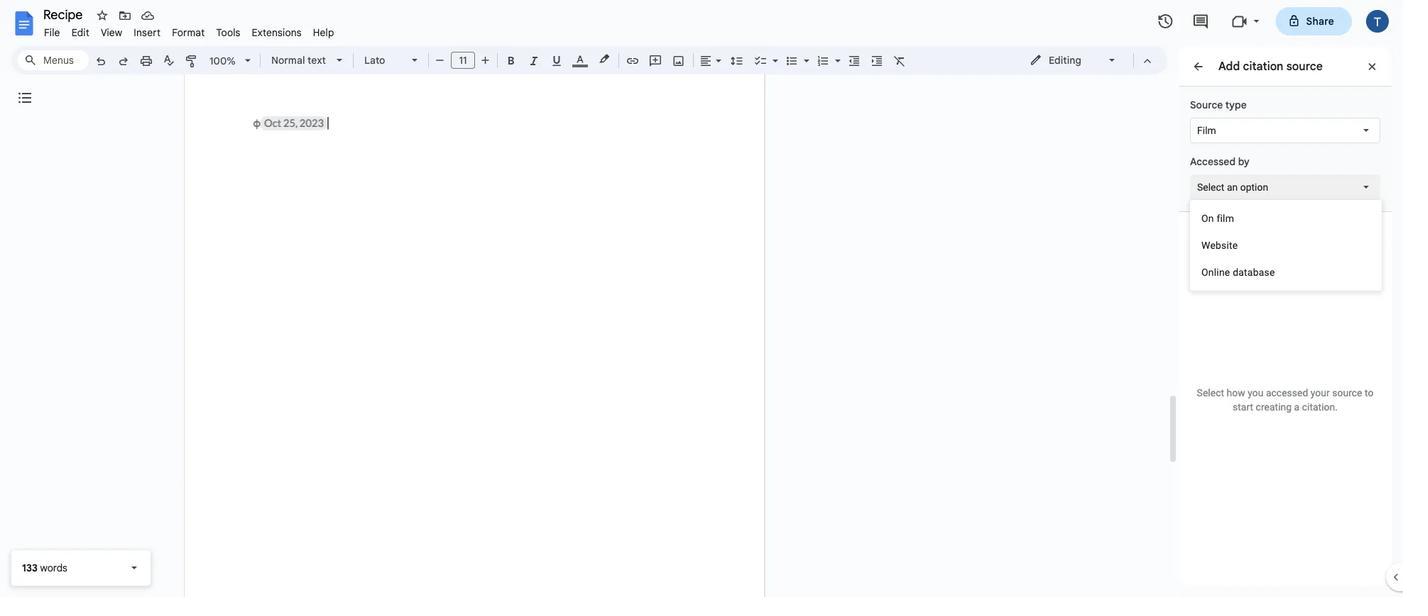 Task type: locate. For each thing, give the bounding box(es) containing it.
help
[[313, 26, 334, 39]]

film
[[1197, 125, 1216, 136]]

133
[[22, 562, 38, 575]]

menu bar containing file
[[38, 18, 340, 42]]

accessed
[[1190, 155, 1236, 168]]

select
[[1197, 181, 1224, 193], [1197, 388, 1224, 399]]

select an option
[[1197, 181, 1268, 193]]

select inside 'select how you accessed your source to start creating a citation.'
[[1197, 388, 1224, 399]]

numbered list menu image
[[831, 51, 841, 56]]

text
[[308, 54, 326, 66]]

online
[[1201, 267, 1230, 278]]

format menu item
[[166, 24, 210, 41]]

menu bar inside menu bar banner
[[38, 18, 340, 42]]

0 vertical spatial select
[[1197, 181, 1224, 193]]

select left how
[[1197, 388, 1224, 399]]

highlight color image
[[596, 50, 612, 67]]

font list. lato selected. option
[[364, 50, 403, 70]]

menu bar
[[38, 18, 340, 42]]

Font size field
[[451, 52, 481, 70]]

share
[[1306, 15, 1334, 27]]

Font size text field
[[452, 52, 474, 69]]

add citation source
[[1218, 59, 1323, 73]]

Zoom field
[[204, 50, 257, 72]]

source right citation
[[1286, 59, 1323, 73]]

1 vertical spatial source
[[1332, 388, 1362, 399]]

help menu item
[[307, 24, 340, 41]]

extensions
[[252, 26, 302, 39]]

select left an
[[1197, 181, 1224, 193]]

by
[[1238, 155, 1250, 168]]

to
[[1365, 388, 1373, 399]]

source
[[1286, 59, 1323, 73], [1332, 388, 1362, 399]]

edit
[[71, 26, 89, 39]]

menu bar banner
[[0, 0, 1403, 598]]

styles list. normal text selected. option
[[271, 50, 328, 70]]

1 vertical spatial select
[[1197, 388, 1224, 399]]

1 horizontal spatial source
[[1332, 388, 1362, 399]]

menu containing on film
[[1190, 200, 1382, 291]]

start
[[1233, 402, 1253, 414]]

accessed by list box
[[1190, 175, 1380, 200]]

creating
[[1256, 402, 1292, 414]]

on film
[[1201, 213, 1234, 224]]

view menu item
[[95, 24, 128, 41]]

lato
[[364, 54, 385, 66]]

a
[[1294, 402, 1300, 414]]

menu
[[1190, 200, 1382, 291]]

tools menu item
[[210, 24, 246, 41]]

file menu item
[[38, 24, 66, 41]]

source left to
[[1332, 388, 1362, 399]]

select inside option
[[1197, 181, 1224, 193]]

type
[[1225, 99, 1247, 111]]

normal text
[[271, 54, 326, 66]]

0 vertical spatial source
[[1286, 59, 1323, 73]]

Star checkbox
[[92, 6, 112, 26]]

citation
[[1243, 59, 1283, 73]]

checklist menu image
[[769, 51, 778, 56]]

how
[[1227, 388, 1245, 399]]

editing button
[[1020, 50, 1127, 71]]



Task type: describe. For each thing, give the bounding box(es) containing it.
accessed by
[[1190, 155, 1250, 168]]

edit menu item
[[66, 24, 95, 41]]

add citation source application
[[0, 0, 1403, 598]]

select how you accessed your source to start creating a citation.
[[1197, 388, 1373, 414]]

tools
[[216, 26, 240, 39]]

text color image
[[572, 50, 588, 67]]

file
[[44, 26, 60, 39]]

select for select an option
[[1197, 181, 1224, 193]]

share button
[[1276, 7, 1352, 36]]

0 horizontal spatial source
[[1286, 59, 1323, 73]]

source type
[[1190, 99, 1247, 111]]

option
[[1240, 181, 1268, 193]]

insert menu item
[[128, 24, 166, 41]]

editing
[[1049, 54, 1081, 66]]

mode and view toolbar
[[1019, 46, 1159, 75]]

add
[[1218, 59, 1240, 73]]

source inside 'select how you accessed your source to start creating a citation.'
[[1332, 388, 1362, 399]]

database
[[1233, 267, 1275, 278]]

website
[[1201, 240, 1238, 251]]

menu inside add citation source application
[[1190, 200, 1382, 291]]

Rename text field
[[38, 6, 91, 23]]

your
[[1311, 388, 1330, 399]]

normal
[[271, 54, 305, 66]]

select for select how you accessed your source to start creating a citation.
[[1197, 388, 1224, 399]]

insert
[[134, 26, 161, 39]]

film option
[[1197, 124, 1216, 138]]

insert image image
[[671, 50, 687, 70]]

Menus field
[[18, 50, 89, 70]]

view
[[101, 26, 122, 39]]

select an option option
[[1197, 180, 1268, 195]]

main toolbar
[[88, 0, 911, 551]]

accessed
[[1266, 388, 1308, 399]]

133 words
[[22, 562, 67, 575]]

format
[[172, 26, 205, 39]]

on
[[1201, 213, 1214, 224]]

an
[[1227, 181, 1238, 193]]

line & paragraph spacing image
[[729, 50, 745, 70]]

Zoom text field
[[206, 51, 240, 71]]

citation.
[[1302, 402, 1338, 414]]

you
[[1248, 388, 1263, 399]]

words
[[40, 562, 67, 575]]

source
[[1190, 99, 1223, 111]]

film
[[1217, 213, 1234, 224]]

extensions menu item
[[246, 24, 307, 41]]

online database
[[1201, 267, 1275, 278]]



Task type: vqa. For each thing, say whether or not it's contained in the screenshot.
Streamline
no



